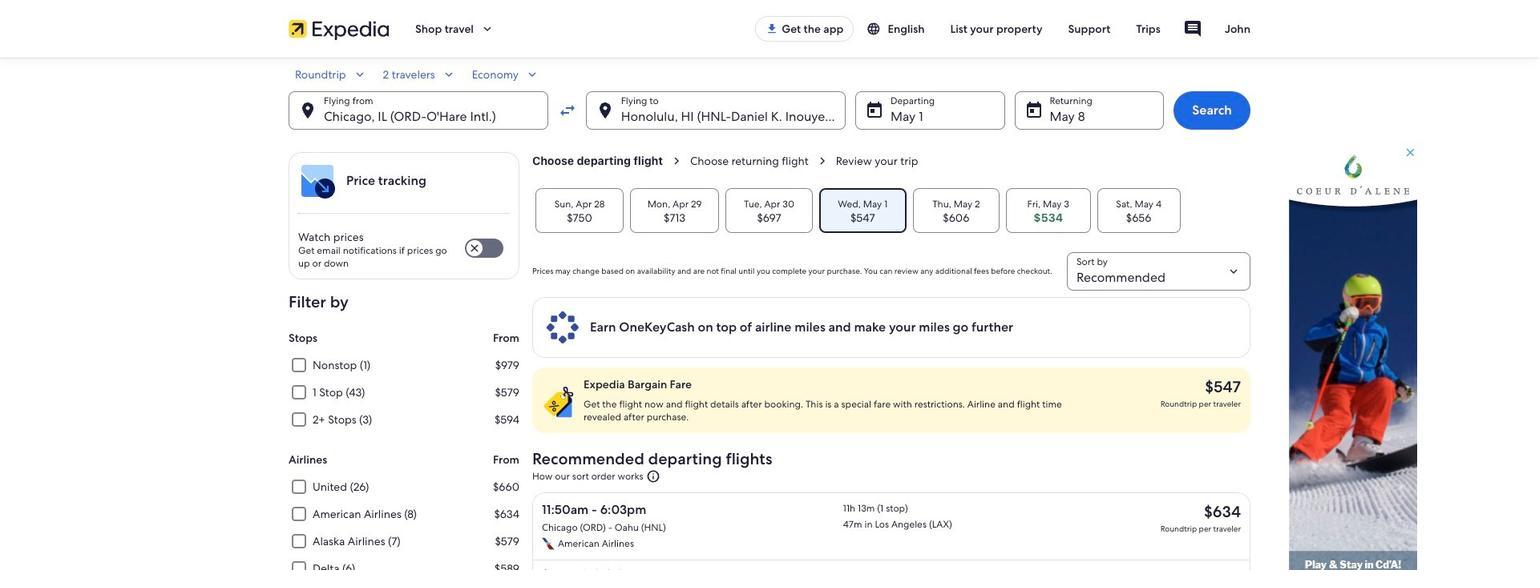 Task type: vqa. For each thing, say whether or not it's contained in the screenshot.
'Left' inside We have 2 left at $169 $194 total includes taxes & fees
no



Task type: locate. For each thing, give the bounding box(es) containing it.
small image
[[442, 67, 456, 82], [525, 67, 540, 82]]

trailing image
[[480, 22, 495, 36]]

1 horizontal spatial small image
[[867, 22, 888, 36]]

swap origin and destination image
[[558, 101, 577, 120]]

small image
[[867, 22, 888, 36], [352, 67, 367, 82]]

download the app button image
[[766, 22, 779, 35]]

0 horizontal spatial small image
[[442, 67, 456, 82]]

step 1 of 3. choose departing flight. current page, choose departing flight element
[[532, 154, 690, 168]]

1 horizontal spatial small image
[[525, 67, 540, 82]]

expedia logo image
[[289, 18, 390, 40]]

list
[[532, 368, 1251, 571]]

0 horizontal spatial small image
[[352, 67, 367, 82]]

2 small image from the left
[[525, 67, 540, 82]]

None search field
[[289, 67, 1251, 130]]

tab list
[[532, 188, 1251, 233]]

1 small image from the left
[[442, 67, 456, 82]]



Task type: describe. For each thing, give the bounding box(es) containing it.
step 2 of 3. choose returning flight, choose returning flight element
[[690, 154, 836, 168]]

1 vertical spatial small image
[[352, 67, 367, 82]]

0 vertical spatial small image
[[867, 22, 888, 36]]

one key blue tier image
[[545, 310, 581, 346]]

price tracking image
[[298, 162, 337, 200]]

communication center icon image
[[1183, 19, 1202, 38]]

theme default image
[[647, 470, 661, 484]]



